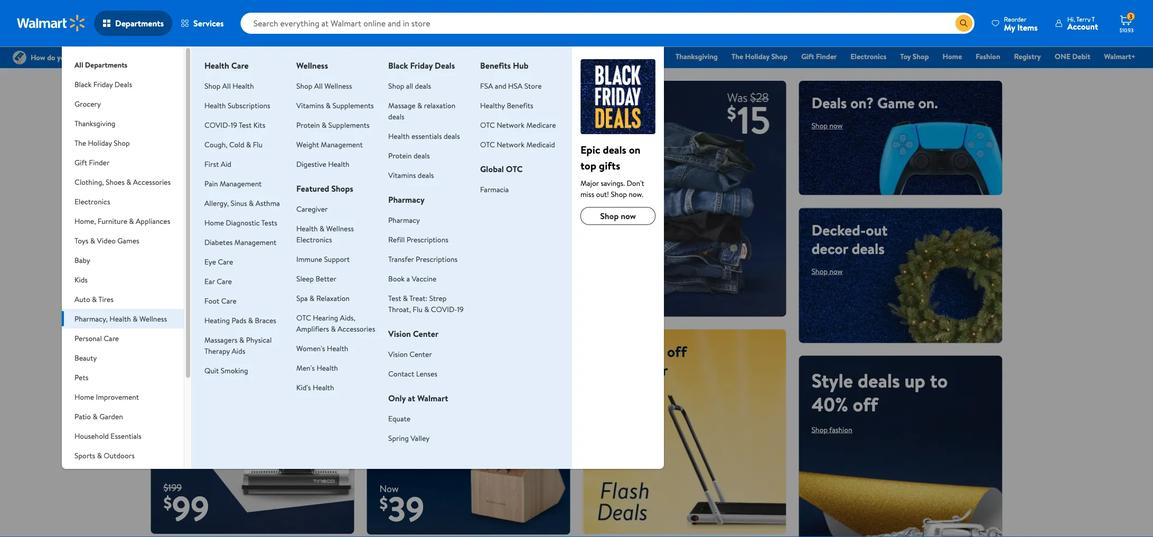 Task type: describe. For each thing, give the bounding box(es) containing it.
home for home deals up to 30% off
[[164, 240, 213, 267]]

a
[[407, 274, 410, 284]]

1 vertical spatial benefits
[[507, 100, 534, 110]]

& up weight management
[[322, 120, 327, 130]]

home,
[[75, 216, 96, 226]]

0 horizontal spatial test
[[239, 120, 252, 130]]

tires
[[98, 294, 114, 304]]

1 horizontal spatial friday
[[410, 60, 433, 71]]

physical
[[246, 335, 272, 345]]

diabetes management link
[[205, 237, 277, 247]]

1 horizontal spatial black friday deals
[[389, 60, 455, 71]]

men's
[[297, 363, 315, 373]]

19 inside test & treat: strep throat, flu & covid-19
[[457, 304, 464, 315]]

& inside otc hearing aids, amplifiers & accessories
[[331, 324, 336, 334]]

account
[[1068, 21, 1099, 32]]

protein for protein deals
[[389, 150, 412, 161]]

& right furniture
[[129, 216, 134, 226]]

now.
[[629, 189, 644, 199]]

top
[[581, 158, 597, 173]]

cough, cold & flu link
[[205, 139, 263, 150]]

to inside up to 40% off sports gear
[[618, 341, 632, 362]]

gifts
[[599, 158, 621, 173]]

sleep better link
[[297, 274, 337, 284]]

protein deals link
[[389, 150, 430, 161]]

home deals are served
[[380, 341, 525, 362]]

shop now for home deals are served
[[380, 369, 411, 380]]

pain management
[[205, 178, 262, 189]]

walmart image
[[17, 15, 86, 32]]

protein for protein & supplements
[[297, 120, 320, 130]]

hearing
[[313, 313, 338, 323]]

massagers & physical therapy aids link
[[205, 335, 272, 356]]

tech
[[198, 93, 227, 113]]

allergy, sinus & asthma link
[[205, 198, 280, 208]]

household essentials
[[75, 431, 142, 441]]

up for home deals up to 30% off
[[164, 264, 185, 290]]

walmart+ link
[[1100, 51, 1141, 62]]

ear care
[[205, 276, 232, 286]]

shop now for decked-out decor deals
[[812, 266, 843, 276]]

essentials inside grocery & essentials link
[[631, 51, 662, 62]]

black for black friday deals dropdown button
[[75, 79, 92, 89]]

treat:
[[410, 293, 428, 303]]

& right sinus
[[249, 198, 254, 208]]

patio & garden
[[75, 412, 123, 422]]

black friday deals for black friday deals dropdown button
[[75, 79, 132, 89]]

transfer prescriptions
[[389, 254, 458, 264]]

vitamins for vitamins deals
[[389, 170, 416, 180]]

care for eye care
[[218, 257, 233, 267]]

relaxation
[[424, 100, 456, 110]]

accessories inside otc hearing aids, amplifiers & accessories
[[338, 324, 375, 334]]

garden
[[99, 412, 123, 422]]

only at walmart
[[389, 393, 449, 404]]

to for style
[[931, 367, 948, 394]]

furniture
[[98, 216, 127, 226]]

health down women's health link
[[317, 363, 338, 373]]

home diagnostic tests link
[[205, 218, 277, 228]]

cough, cold & flu
[[205, 139, 263, 150]]

was dollar $199, now dollar 99 group
[[151, 481, 209, 534]]

cold
[[229, 139, 245, 150]]

on?
[[851, 93, 874, 113]]

health subscriptions
[[205, 100, 270, 110]]

$199
[[164, 481, 182, 495]]

pharmacy link
[[389, 215, 420, 225]]

& right shoes
[[126, 177, 131, 187]]

huge
[[268, 93, 300, 113]]

shop now for save big!
[[388, 291, 420, 301]]

deals left "on?"
[[812, 93, 848, 113]]

quit smoking link
[[205, 366, 248, 376]]

fashion link
[[972, 51, 1006, 62]]

sleep
[[297, 274, 314, 284]]

clothing,
[[75, 177, 104, 187]]

shoes
[[106, 177, 125, 187]]

foot care link
[[205, 296, 237, 306]]

out!
[[597, 189, 610, 199]]

home for home
[[943, 51, 963, 62]]

fsa and hsa store link
[[481, 81, 542, 91]]

deals inside decked-out decor deals
[[852, 238, 885, 259]]

1 vision from the top
[[389, 328, 411, 340]]

style
[[812, 367, 854, 394]]

& down "shop all wellness" 'link'
[[326, 100, 331, 110]]

& right cold
[[246, 139, 251, 150]]

otc for otc network medicaid
[[481, 139, 495, 150]]

throat,
[[389, 304, 411, 315]]

shop inside the epic deals on top gifts major savings. don't miss out! shop now.
[[611, 189, 627, 199]]

sports & outdoors button
[[62, 446, 184, 466]]

walmart
[[418, 393, 449, 404]]

home deals up to 30% off
[[164, 240, 260, 314]]

store
[[525, 81, 542, 91]]

miss
[[581, 189, 595, 199]]

relaxation
[[316, 293, 350, 303]]

smoking
[[221, 366, 248, 376]]

deals down walmart site-wide search box
[[565, 51, 583, 62]]

& right sports
[[97, 451, 102, 461]]

health inside health & wellness electronics
[[297, 223, 318, 234]]

household essentials button
[[62, 427, 184, 446]]

care for ear care
[[217, 276, 232, 286]]

served
[[482, 341, 525, 362]]

all for health care
[[222, 81, 231, 91]]

2 vision center from the top
[[389, 349, 432, 359]]

vitamins deals link
[[389, 170, 434, 180]]

appliances
[[136, 216, 170, 226]]

transfer prescriptions link
[[389, 254, 458, 264]]

all for wellness
[[314, 81, 323, 91]]

pharmacy, health & wellness image
[[581, 59, 656, 134]]

all departments link
[[62, 47, 184, 75]]

off for style deals up to 40% off
[[853, 391, 879, 418]]

deals inside dropdown button
[[115, 79, 132, 89]]

home for home improvement
[[75, 392, 94, 402]]

don't
[[627, 178, 645, 188]]

& right pads
[[248, 315, 253, 326]]

deals inside massage & relaxation deals
[[389, 111, 405, 122]]

deals inside the epic deals on top gifts major savings. don't miss out! shop now.
[[603, 142, 627, 157]]

Search search field
[[241, 13, 975, 34]]

now for decked-out decor deals
[[830, 266, 843, 276]]

kid's health
[[297, 382, 334, 393]]

health down otc hearing aids, amplifiers & accessories link
[[327, 343, 349, 354]]

electronics for electronics dropdown button
[[75, 196, 110, 207]]

save big!
[[380, 230, 510, 277]]

0 horizontal spatial 19
[[231, 120, 237, 130]]

digestive health
[[297, 159, 350, 169]]

otc right global
[[506, 163, 523, 175]]

braces
[[255, 315, 276, 326]]

book
[[389, 274, 405, 284]]

now for home deals up to 30% off
[[181, 321, 195, 332]]

seasonal
[[75, 470, 102, 480]]

cough,
[[205, 139, 228, 150]]

gift for gift finder dropdown button
[[75, 157, 87, 168]]

thanksgiving for thanksgiving link
[[676, 51, 718, 62]]

deals inside the home deals up to 30% off
[[218, 240, 260, 267]]

toys
[[75, 235, 89, 246]]

shop all deals
[[389, 81, 431, 91]]

home diagnostic tests
[[205, 218, 277, 228]]

men's health link
[[297, 363, 338, 373]]

& up throat,
[[403, 293, 408, 303]]

weight management
[[297, 139, 363, 150]]

shop now link for high tech gifts, huge savings
[[164, 139, 195, 149]]

shop inside "link"
[[772, 51, 788, 62]]

savings.
[[601, 178, 625, 188]]

the holiday shop for "the holiday shop" dropdown button
[[75, 138, 130, 148]]

deals on? game on.
[[812, 93, 939, 113]]

gift finder for 'gift finder' link
[[802, 51, 837, 62]]

39
[[388, 485, 425, 533]]

& inside seasonal decor & party supplies
[[126, 470, 131, 480]]

shop all health link
[[205, 81, 254, 91]]

wellness up the shop all wellness
[[297, 60, 328, 71]]

shop now for deals on? game on.
[[812, 121, 843, 131]]

& down auto & tires dropdown button
[[133, 314, 138, 324]]

essentials
[[412, 131, 442, 141]]

the holiday shop for the holiday shop "link" on the top of the page
[[732, 51, 788, 62]]

pain
[[205, 178, 218, 189]]

and
[[495, 81, 507, 91]]

deals inside style deals up to 40% off
[[858, 367, 901, 394]]

beauty
[[75, 353, 97, 363]]

essentials inside household essentials dropdown button
[[111, 431, 142, 441]]

digestive
[[297, 159, 327, 169]]

otc network medicaid
[[481, 139, 556, 150]]

items
[[1018, 21, 1039, 33]]

search icon image
[[960, 19, 969, 27]]

otc network medicare
[[481, 120, 556, 130]]

deals up relaxation
[[435, 60, 455, 71]]

vision center link
[[389, 349, 432, 359]]

health & wellness electronics
[[297, 223, 354, 245]]

shop now link for home deals up to 30% off
[[164, 321, 195, 332]]

wellness up the vitamins & supplements link
[[325, 81, 352, 91]]

now dollar 39 null group
[[367, 482, 425, 535]]

healthy benefits link
[[481, 100, 534, 110]]

shop now for high tech gifts, huge savings
[[164, 139, 195, 149]]

eye care link
[[205, 257, 233, 267]]

now for high tech gifts, huge savings
[[181, 139, 195, 149]]



Task type: vqa. For each thing, say whether or not it's contained in the screenshot.
Electronics in the "dropdown button"
yes



Task type: locate. For each thing, give the bounding box(es) containing it.
0 vertical spatial test
[[239, 120, 252, 130]]

1 vertical spatial the
[[75, 138, 86, 148]]

supplements down the vitamins & supplements link
[[329, 120, 370, 130]]

0 vertical spatial to
[[189, 264, 207, 290]]

Walmart Site-Wide search field
[[241, 13, 975, 34]]

vision center up contact lenses link
[[389, 349, 432, 359]]

medicaid
[[527, 139, 556, 150]]

0 vertical spatial supplements
[[333, 100, 374, 110]]

grocery inside "dropdown button"
[[75, 99, 101, 109]]

0 horizontal spatial off
[[164, 288, 189, 314]]

accessories down gift finder dropdown button
[[133, 177, 171, 187]]

0 horizontal spatial gift
[[75, 157, 87, 168]]

1 horizontal spatial electronics
[[297, 234, 332, 245]]

sports & outdoors
[[75, 451, 135, 461]]

0 horizontal spatial all
[[75, 59, 83, 70]]

0 horizontal spatial grocery
[[75, 99, 101, 109]]

0 vertical spatial finder
[[817, 51, 837, 62]]

0 vertical spatial center
[[413, 328, 439, 340]]

test left kits
[[239, 120, 252, 130]]

to inside the home deals up to 30% off
[[189, 264, 207, 290]]

all
[[75, 59, 83, 70], [222, 81, 231, 91], [314, 81, 323, 91]]

grocery down walmart site-wide search box
[[597, 51, 622, 62]]

aids,
[[340, 313, 356, 323]]

1 horizontal spatial grocery
[[597, 51, 622, 62]]

0 horizontal spatial to
[[189, 264, 207, 290]]

deals up grocery "dropdown button"
[[115, 79, 132, 89]]

flu down treat:
[[413, 304, 423, 315]]

$ inside now $ 39
[[380, 492, 388, 516]]

shop now link for home deals are served
[[380, 369, 411, 380]]

otc for otc hearing aids, amplifiers & accessories
[[297, 313, 311, 323]]

pharmacy up refill
[[389, 215, 420, 225]]

& down treat:
[[425, 304, 429, 315]]

network for medicare
[[497, 120, 525, 130]]

auto & tires button
[[62, 290, 184, 309]]

home for home diagnostic tests
[[205, 218, 224, 228]]

health down caregiver link
[[297, 223, 318, 234]]

& right patio on the bottom of the page
[[93, 412, 98, 422]]

immune
[[297, 254, 323, 264]]

up for style deals up to 40% off
[[905, 367, 926, 394]]

0 horizontal spatial $
[[164, 491, 172, 515]]

auto & tires
[[75, 294, 114, 304]]

gift finder for gift finder dropdown button
[[75, 157, 110, 168]]

2 horizontal spatial friday
[[544, 51, 563, 62]]

accessories
[[133, 177, 171, 187], [338, 324, 375, 334]]

gift finder up clothing,
[[75, 157, 110, 168]]

40% inside up to 40% off sports gear
[[636, 341, 664, 362]]

electronics up immune
[[297, 234, 332, 245]]

prescriptions up vaccine
[[416, 254, 458, 264]]

management down the diagnostic
[[235, 237, 277, 247]]

kits
[[254, 120, 266, 130]]

now down now.
[[621, 210, 636, 222]]

0 vertical spatial prescriptions
[[407, 234, 449, 245]]

quit
[[205, 366, 219, 376]]

test inside test & treat: strep throat, flu & covid-19
[[389, 293, 401, 303]]

holiday for the holiday shop "link" on the top of the page
[[746, 51, 770, 62]]

2 horizontal spatial all
[[314, 81, 323, 91]]

center up vision center 'link'
[[413, 328, 439, 340]]

& up 'aids'
[[240, 335, 244, 345]]

vision up contact
[[389, 349, 408, 359]]

hsa
[[509, 81, 523, 91]]

decked-
[[812, 220, 867, 240]]

now left heating
[[181, 321, 195, 332]]

black up all
[[389, 60, 408, 71]]

1 horizontal spatial 40%
[[812, 391, 849, 418]]

finder inside dropdown button
[[89, 157, 110, 168]]

care for health care
[[231, 60, 249, 71]]

heating pads & braces link
[[205, 315, 276, 326]]

1 horizontal spatial the holiday shop
[[732, 51, 788, 62]]

otc for otc network medicare
[[481, 120, 495, 130]]

1 vertical spatial up
[[905, 367, 926, 394]]

off inside the home deals up to 30% off
[[164, 288, 189, 314]]

0 horizontal spatial gift finder
[[75, 157, 110, 168]]

network down otc network medicare link
[[497, 139, 525, 150]]

finder left electronics 'link'
[[817, 51, 837, 62]]

protein & supplements
[[297, 120, 370, 130]]

electronics inside electronics 'link'
[[851, 51, 887, 62]]

up
[[164, 264, 185, 290], [905, 367, 926, 394]]

friday inside dropdown button
[[93, 79, 113, 89]]

1 vertical spatial protein
[[389, 150, 412, 161]]

the for the holiday shop "link" on the top of the page
[[732, 51, 744, 62]]

finder for gift finder dropdown button
[[89, 157, 110, 168]]

black friday deals up store
[[524, 51, 583, 62]]

now
[[830, 121, 843, 131], [181, 139, 195, 149], [621, 210, 636, 222], [830, 266, 843, 276], [406, 291, 420, 301], [181, 321, 195, 332], [398, 369, 411, 380]]

game
[[878, 93, 915, 113]]

vision up vision center 'link'
[[389, 328, 411, 340]]

seasonal decor & party supplies
[[75, 470, 149, 492]]

care up shop all health
[[231, 60, 249, 71]]

electronics inside health & wellness electronics
[[297, 234, 332, 245]]

1 vertical spatial vision center
[[389, 349, 432, 359]]

now for deals on? game on.
[[830, 121, 843, 131]]

holiday inside dropdown button
[[88, 138, 112, 148]]

health up protein deals link
[[389, 131, 410, 141]]

1 horizontal spatial test
[[389, 293, 401, 303]]

thanksgiving
[[676, 51, 718, 62], [75, 118, 115, 128]]

otc network medicaid link
[[481, 139, 556, 150]]

1 vertical spatial management
[[220, 178, 262, 189]]

the right thanksgiving link
[[732, 51, 744, 62]]

& inside massage & relaxation deals
[[418, 100, 423, 110]]

care inside dropdown button
[[104, 333, 119, 344]]

0 horizontal spatial finder
[[89, 157, 110, 168]]

pharmacy, health & wellness button
[[62, 309, 184, 329]]

& inside massagers & physical therapy aids
[[240, 335, 244, 345]]

wellness inside health & wellness electronics
[[326, 223, 354, 234]]

thanksgiving inside dropdown button
[[75, 118, 115, 128]]

0 vertical spatial electronics
[[851, 51, 887, 62]]

30%
[[211, 264, 246, 290]]

otc up global
[[481, 139, 495, 150]]

vitamins down protein deals link
[[389, 170, 416, 180]]

0 vertical spatial vitamins
[[297, 100, 324, 110]]

covid-19 test kits
[[205, 120, 266, 130]]

0 vertical spatial the holiday shop
[[732, 51, 788, 62]]

management for diabetes management
[[235, 237, 277, 247]]

0 vertical spatial accessories
[[133, 177, 171, 187]]

grocery for grocery
[[75, 99, 101, 109]]

center up lenses on the bottom of the page
[[410, 349, 432, 359]]

holiday for "the holiday shop" dropdown button
[[88, 138, 112, 148]]

now down deals on? game on.
[[830, 121, 843, 131]]

1 vertical spatial off
[[668, 341, 687, 362]]

otc
[[481, 120, 495, 130], [481, 139, 495, 150], [506, 163, 523, 175], [297, 313, 311, 323]]

0 vertical spatial up
[[164, 264, 185, 290]]

vision center up vision center 'link'
[[389, 328, 439, 340]]

& down hearing
[[331, 324, 336, 334]]

$ for 39
[[380, 492, 388, 516]]

asthma
[[256, 198, 280, 208]]

wellness up support
[[326, 223, 354, 234]]

black friday deals inside black friday deals link
[[524, 51, 583, 62]]

health down auto & tires dropdown button
[[110, 314, 131, 324]]

shop now link for deals on? game on.
[[812, 121, 843, 131]]

the holiday shop
[[732, 51, 788, 62], [75, 138, 130, 148]]

& inside health & wellness electronics
[[320, 223, 325, 234]]

all up vitamins & supplements
[[314, 81, 323, 91]]

0 vertical spatial benefits
[[481, 60, 511, 71]]

prescriptions for transfer prescriptions
[[416, 254, 458, 264]]

essentials
[[631, 51, 662, 62], [111, 431, 142, 441]]

care for foot care
[[221, 296, 237, 306]]

network
[[497, 120, 525, 130], [497, 139, 525, 150]]

vitamins down the shop all wellness
[[297, 100, 324, 110]]

0 horizontal spatial black friday deals
[[75, 79, 132, 89]]

electronics inside electronics dropdown button
[[75, 196, 110, 207]]

40% inside style deals up to 40% off
[[812, 391, 849, 418]]

gift finder link
[[797, 51, 842, 62]]

black down all departments
[[75, 79, 92, 89]]

$ for 99
[[164, 491, 172, 515]]

1 vertical spatial essentials
[[111, 431, 142, 441]]

vitamins & supplements
[[297, 100, 374, 110]]

outdoors
[[104, 451, 135, 461]]

electronics left toy
[[851, 51, 887, 62]]

gift finder inside dropdown button
[[75, 157, 110, 168]]

1 horizontal spatial finder
[[817, 51, 837, 62]]

0 vertical spatial off
[[164, 288, 189, 314]]

management for weight management
[[321, 139, 363, 150]]

0 vertical spatial thanksgiving
[[676, 51, 718, 62]]

major
[[581, 178, 599, 188]]

1 vertical spatial vitamins
[[389, 170, 416, 180]]

care
[[231, 60, 249, 71], [218, 257, 233, 267], [217, 276, 232, 286], [221, 296, 237, 306], [104, 333, 119, 344]]

supplements up protein & supplements
[[333, 100, 374, 110]]

1 vertical spatial gift finder
[[75, 157, 110, 168]]

& left tires
[[92, 294, 97, 304]]

40% up shop fashion
[[812, 391, 849, 418]]

to for home
[[189, 264, 207, 290]]

now down book a vaccine
[[406, 291, 420, 301]]

1 vertical spatial holiday
[[88, 138, 112, 148]]

2 pharmacy from the top
[[389, 215, 420, 225]]

home inside dropdown button
[[75, 392, 94, 402]]

health up shop all health link
[[205, 60, 229, 71]]

2 vertical spatial off
[[853, 391, 879, 418]]

black up store
[[524, 51, 542, 62]]

beauty button
[[62, 348, 184, 368]]

holiday inside "link"
[[746, 51, 770, 62]]

0 vertical spatial the
[[732, 51, 744, 62]]

1 horizontal spatial flu
[[413, 304, 423, 315]]

otc hearing aids, amplifiers & accessories
[[297, 313, 375, 334]]

1 vertical spatial flu
[[413, 304, 423, 315]]

1 vertical spatial 19
[[457, 304, 464, 315]]

health right kid's
[[313, 382, 334, 393]]

1 horizontal spatial holiday
[[746, 51, 770, 62]]

0 vertical spatial grocery
[[597, 51, 622, 62]]

personal
[[75, 333, 102, 344]]

2 horizontal spatial black friday deals
[[524, 51, 583, 62]]

allergy,
[[205, 198, 229, 208]]

pharmacy up pharmacy link
[[389, 194, 425, 206]]

electronics for electronics 'link'
[[851, 51, 887, 62]]

video
[[97, 235, 116, 246]]

pets button
[[62, 368, 184, 387]]

2 horizontal spatial black
[[524, 51, 542, 62]]

electronics
[[851, 51, 887, 62], [75, 196, 110, 207], [297, 234, 332, 245]]

40%
[[636, 341, 664, 362], [812, 391, 849, 418]]

farmacia
[[481, 184, 509, 195]]

1 vertical spatial vision
[[389, 349, 408, 359]]

featured shops
[[297, 183, 354, 195]]

off for home deals up to 30% off
[[164, 288, 189, 314]]

all down health care
[[222, 81, 231, 91]]

now for save big!
[[406, 291, 420, 301]]

0 vertical spatial protein
[[297, 120, 320, 130]]

prescriptions for refill prescriptions
[[407, 234, 449, 245]]

care right ear
[[217, 276, 232, 286]]

0 vertical spatial vision
[[389, 328, 411, 340]]

off inside style deals up to 40% off
[[853, 391, 879, 418]]

0 horizontal spatial holiday
[[88, 138, 112, 148]]

tests
[[262, 218, 277, 228]]

care right foot
[[221, 296, 237, 306]]

wellness inside dropdown button
[[139, 314, 167, 324]]

now for home deals are served
[[398, 369, 411, 380]]

1 vertical spatial 40%
[[812, 391, 849, 418]]

refill prescriptions
[[389, 234, 449, 245]]

covid- up cough,
[[205, 120, 231, 130]]

grocery & essentials
[[597, 51, 662, 62]]

0 horizontal spatial protein
[[297, 120, 320, 130]]

thanksgiving for "thanksgiving" dropdown button
[[75, 118, 115, 128]]

health up gifts,
[[233, 81, 254, 91]]

friday down all departments
[[93, 79, 113, 89]]

accessories inside dropdown button
[[133, 177, 171, 187]]

1 horizontal spatial 19
[[457, 304, 464, 315]]

the inside "the holiday shop" dropdown button
[[75, 138, 86, 148]]

1 vertical spatial center
[[410, 349, 432, 359]]

aids
[[232, 346, 245, 356]]

vitamins for vitamins & supplements
[[297, 100, 324, 110]]

1 network from the top
[[497, 120, 525, 130]]

friday for black friday deals dropdown button
[[93, 79, 113, 89]]

gifts,
[[231, 93, 265, 113]]

global otc
[[481, 163, 523, 175]]

1 pharmacy from the top
[[389, 194, 425, 206]]

friday
[[544, 51, 563, 62], [410, 60, 433, 71], [93, 79, 113, 89]]

gift inside dropdown button
[[75, 157, 87, 168]]

finder for 'gift finder' link
[[817, 51, 837, 62]]

0 horizontal spatial flu
[[253, 139, 263, 150]]

essentials left thanksgiving link
[[631, 51, 662, 62]]

home for home deals are served
[[380, 341, 419, 362]]

the holiday shop inside "link"
[[732, 51, 788, 62]]

care right eye
[[218, 257, 233, 267]]

foot
[[205, 296, 220, 306]]

1 vertical spatial test
[[389, 293, 401, 303]]

style deals up to 40% off
[[812, 367, 948, 418]]

flu down kits
[[253, 139, 263, 150]]

0 vertical spatial pharmacy
[[389, 194, 425, 206]]

departments inside all departments link
[[85, 59, 128, 70]]

up inside style deals up to 40% off
[[905, 367, 926, 394]]

now down decor
[[830, 266, 843, 276]]

save
[[380, 230, 447, 277]]

1 vision center from the top
[[389, 328, 439, 340]]

0 horizontal spatial electronics
[[75, 196, 110, 207]]

home inside the home deals up to 30% off
[[164, 240, 213, 267]]

subscriptions
[[228, 100, 270, 110]]

1 horizontal spatial vitamins
[[389, 170, 416, 180]]

shop now for home deals up to 30% off
[[164, 321, 195, 332]]

care for personal care
[[104, 333, 119, 344]]

massagers & physical therapy aids
[[205, 335, 272, 356]]

off inside up to 40% off sports gear
[[668, 341, 687, 362]]

0 vertical spatial network
[[497, 120, 525, 130]]

test up throat,
[[389, 293, 401, 303]]

fashion
[[976, 51, 1001, 62]]

40% right up
[[636, 341, 664, 362]]

gift right the holiday shop "link" on the top of the page
[[802, 51, 815, 62]]

grocery down black friday deals dropdown button
[[75, 99, 101, 109]]

grocery for grocery & essentials
[[597, 51, 622, 62]]

gift
[[802, 51, 815, 62], [75, 157, 87, 168]]

vision center
[[389, 328, 439, 340], [389, 349, 432, 359]]

services
[[194, 17, 224, 29]]

black inside dropdown button
[[75, 79, 92, 89]]

0 horizontal spatial thanksgiving
[[75, 118, 115, 128]]

one
[[1055, 51, 1071, 62]]

the for "the holiday shop" dropdown button
[[75, 138, 86, 148]]

19 up "are"
[[457, 304, 464, 315]]

benefits up "and"
[[481, 60, 511, 71]]

otc hearing aids, amplifiers & accessories link
[[297, 313, 375, 334]]

2 vision from the top
[[389, 349, 408, 359]]

1 vertical spatial supplements
[[329, 120, 370, 130]]

contact
[[389, 369, 415, 379]]

gift up clothing,
[[75, 157, 87, 168]]

health down weight management
[[328, 159, 350, 169]]

grocery & essentials link
[[592, 51, 667, 62]]

gear
[[640, 360, 668, 380]]

1 vertical spatial the holiday shop
[[75, 138, 130, 148]]

departments up all departments link at the left top of page
[[115, 17, 164, 29]]

$10.93
[[1120, 26, 1134, 34]]

now down vision center 'link'
[[398, 369, 411, 380]]

management down protein & supplements
[[321, 139, 363, 150]]

0 horizontal spatial the holiday shop
[[75, 138, 130, 148]]

0 vertical spatial covid-
[[205, 120, 231, 130]]

otc up 'amplifiers' on the bottom left of the page
[[297, 313, 311, 323]]

2 network from the top
[[497, 139, 525, 150]]

covid- inside test & treat: strep throat, flu & covid-19
[[431, 304, 457, 315]]

0 vertical spatial management
[[321, 139, 363, 150]]

1 vertical spatial prescriptions
[[416, 254, 458, 264]]

black friday deals link
[[520, 51, 588, 62]]

2 horizontal spatial off
[[853, 391, 879, 418]]

deals
[[565, 51, 583, 62], [435, 60, 455, 71], [115, 79, 132, 89], [812, 93, 848, 113]]

& right the spa
[[310, 293, 315, 303]]

the holiday shop button
[[62, 133, 184, 153]]

therapy
[[205, 346, 230, 356]]

the holiday shop inside dropdown button
[[75, 138, 130, 148]]

$ inside $199 $ 99
[[164, 491, 172, 515]]

1 vertical spatial finder
[[89, 157, 110, 168]]

0 horizontal spatial friday
[[93, 79, 113, 89]]

test
[[239, 120, 252, 130], [389, 293, 401, 303]]

health inside dropdown button
[[110, 314, 131, 324]]

0 vertical spatial departments
[[115, 17, 164, 29]]

0 horizontal spatial the
[[75, 138, 86, 148]]

benefits up otc network medicare link
[[507, 100, 534, 110]]

1 vertical spatial electronics
[[75, 196, 110, 207]]

& right the toys on the left of the page
[[90, 235, 95, 246]]

1 horizontal spatial protein
[[389, 150, 412, 161]]

to inside style deals up to 40% off
[[931, 367, 948, 394]]

supplements
[[333, 100, 374, 110], [329, 120, 370, 130]]

supplements for vitamins & supplements
[[333, 100, 374, 110]]

1 horizontal spatial thanksgiving
[[676, 51, 718, 62]]

black for black friday deals link
[[524, 51, 542, 62]]

covid- down strep
[[431, 304, 457, 315]]

network for medicaid
[[497, 139, 525, 150]]

0 vertical spatial gift
[[802, 51, 815, 62]]

electronics down clothing,
[[75, 196, 110, 207]]

2 vertical spatial management
[[235, 237, 277, 247]]

& down walmart site-wide search box
[[624, 51, 629, 62]]

1 vertical spatial accessories
[[338, 324, 375, 334]]

0 horizontal spatial 40%
[[636, 341, 664, 362]]

otc network medicare link
[[481, 120, 556, 130]]

quit smoking
[[205, 366, 248, 376]]

0 vertical spatial essentials
[[631, 51, 662, 62]]

one debit link
[[1051, 51, 1096, 62]]

all up black friday deals dropdown button
[[75, 59, 83, 70]]

friday right hub
[[544, 51, 563, 62]]

departments inside departments dropdown button
[[115, 17, 164, 29]]

1 horizontal spatial to
[[618, 341, 632, 362]]

lenses
[[416, 369, 438, 379]]

shop now link for decked-out decor deals
[[812, 266, 843, 276]]

medicare
[[527, 120, 556, 130]]

shop now link for save big!
[[380, 287, 428, 304]]

black friday deals for black friday deals link
[[524, 51, 583, 62]]

1 vertical spatial thanksgiving
[[75, 118, 115, 128]]

up inside the home deals up to 30% off
[[164, 264, 185, 290]]

1 horizontal spatial black
[[389, 60, 408, 71]]

1 vertical spatial pharmacy
[[389, 215, 420, 225]]

shop inside dropdown button
[[114, 138, 130, 148]]

the inside the holiday shop "link"
[[732, 51, 744, 62]]

1 horizontal spatial essentials
[[631, 51, 662, 62]]

0 horizontal spatial accessories
[[133, 177, 171, 187]]

essentials down the patio & garden dropdown button
[[111, 431, 142, 441]]

otc down healthy
[[481, 120, 495, 130]]

black friday deals button
[[62, 75, 184, 94]]

2 vertical spatial to
[[931, 367, 948, 394]]

1 vertical spatial grocery
[[75, 99, 101, 109]]

up
[[596, 341, 615, 362]]

otc inside otc hearing aids, amplifiers & accessories
[[297, 313, 311, 323]]

sleep better
[[297, 274, 337, 284]]

sports
[[75, 451, 95, 461]]

flu inside test & treat: strep throat, flu & covid-19
[[413, 304, 423, 315]]

immune support link
[[297, 254, 350, 264]]

vitamins & supplements link
[[297, 100, 374, 110]]

0 vertical spatial vision center
[[389, 328, 439, 340]]

refill
[[389, 234, 405, 245]]

shop fashion link
[[812, 425, 853, 435]]

management for pain management
[[220, 178, 262, 189]]

gift finder left electronics 'link'
[[802, 51, 837, 62]]

women's health link
[[297, 343, 349, 354]]

kid's
[[297, 382, 311, 393]]

0 horizontal spatial covid-
[[205, 120, 231, 130]]

friday for black friday deals link
[[544, 51, 563, 62]]

at
[[408, 393, 416, 404]]

black friday deals inside black friday deals dropdown button
[[75, 79, 132, 89]]

health down shop all health
[[205, 100, 226, 110]]

gift for 'gift finder' link
[[802, 51, 815, 62]]

center
[[413, 328, 439, 340], [410, 349, 432, 359]]

black
[[524, 51, 542, 62], [389, 60, 408, 71], [75, 79, 92, 89]]

2 horizontal spatial electronics
[[851, 51, 887, 62]]

finder up clothing,
[[89, 157, 110, 168]]

friday up shop all deals
[[410, 60, 433, 71]]

1 horizontal spatial the
[[732, 51, 744, 62]]

2 vertical spatial electronics
[[297, 234, 332, 245]]

1 horizontal spatial $
[[380, 492, 388, 516]]

supplements for protein & supplements
[[329, 120, 370, 130]]



